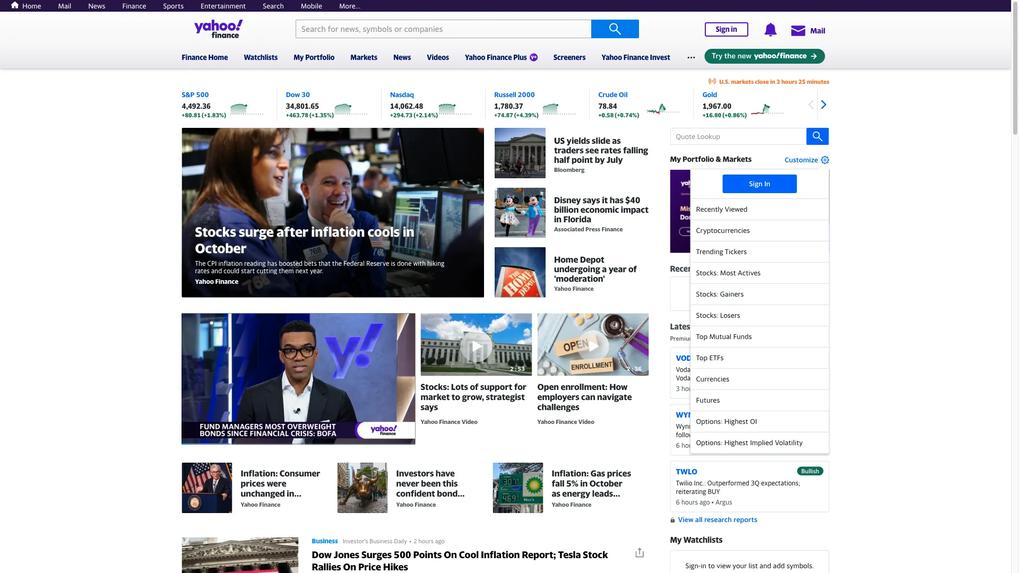 Task type: vqa. For each thing, say whether or not it's contained in the screenshot.
have
yes



Task type: locate. For each thing, give the bounding box(es) containing it.
social media share article menu image
[[634, 548, 645, 558]]

0 horizontal spatial is
[[391, 260, 396, 267]]

investors have never been this confident bond yields are headed lower: bofa survey image
[[337, 463, 388, 514]]

leads
[[593, 489, 613, 499]]

in up associated
[[554, 214, 562, 224]]

• right daily
[[409, 538, 412, 545]]

search link
[[263, 2, 284, 10]]

0 horizontal spatial watchlists
[[244, 53, 278, 61]]

yahoo inside 'link'
[[465, 53, 486, 61]]

2 yahoo finance video from the left
[[538, 419, 595, 426]]

0 horizontal spatial 2
[[414, 538, 417, 545]]

mail link right notifications icon
[[791, 21, 826, 40]]

top inside top etfs link
[[696, 354, 708, 362]]

rates left could
[[195, 267, 210, 274]]

u.s.
[[720, 78, 730, 85]]

wynn resorts, limited: maintaining hold following mixed results in macau 6 hours ago • argus
[[676, 423, 797, 449]]

my down view
[[670, 535, 682, 545]]

hours up points at the left of the page
[[419, 538, 434, 545]]

recently viewed link down sign in link
[[691, 199, 829, 220]]

october inside stocks surge after inflation cools in october the cpi inflation reading has boosted bets that the federal reserve is done with hiking rates and could start cutting them next year. yahoo finance
[[195, 240, 247, 256]]

has
[[610, 195, 624, 205], [267, 260, 277, 267]]

limited:
[[720, 423, 743, 430]]

dow for dow 30 34,801.65 +463.78 (+1.35%)
[[286, 91, 300, 99]]

0 horizontal spatial :
[[515, 365, 517, 372]]

finance inside stocks surge after inflation cools in october the cpi inflation reading has boosted bets that the federal reserve is done with hiking rates and could start cutting them next year. yahoo finance
[[215, 278, 238, 285]]

options: down mixed at the right bottom of page
[[696, 439, 723, 447]]

1 horizontal spatial watchlists
[[684, 535, 723, 545]]

notifications image
[[764, 23, 778, 37]]

in right the 5%
[[580, 478, 588, 489]]

has right it
[[610, 195, 624, 205]]

as right slide
[[612, 135, 621, 145]]

my right falling
[[670, 155, 681, 163]]

watchlists down all at right
[[684, 535, 723, 545]]

1 horizontal spatial yahoo finance
[[396, 502, 436, 508]]

mail link
[[58, 2, 71, 10], [791, 21, 826, 40]]

top down research
[[696, 333, 708, 341]]

6
[[676, 442, 680, 449], [676, 499, 680, 506]]

nasdaq 14,062.48 +294.73 (+2.14%)
[[390, 91, 438, 118]]

dow inside dow 30 34,801.65 +463.78 (+1.35%)
[[286, 91, 300, 99]]

news link left videos link
[[394, 46, 411, 66]]

yahoo right inflation: consumer prices were unchanged in october, core inflation rises at slowest pace since september 2021 image
[[241, 502, 258, 508]]

options: up mixed at the right bottom of page
[[696, 418, 723, 426]]

view
[[717, 562, 731, 570]]

0 horizontal spatial has
[[267, 260, 277, 267]]

morningstar inside vod vodafone group public limited company: vodafone earnings: weak profits, but management heading in the right direction 3 hours ago • morningstar
[[716, 385, 751, 393]]

1 vertical spatial mail link
[[791, 21, 826, 40]]

dow for dow jones surges 500 points on cool inflation report; tesla stock rallies on price hikes
[[312, 549, 332, 561]]

1 highest from the top
[[725, 418, 749, 426]]

0 horizontal spatial sign
[[716, 25, 730, 33]]

• inside business investor's business daily • 2 hours ago
[[409, 538, 412, 545]]

2 left 36
[[627, 365, 631, 372]]

with
[[413, 260, 426, 267]]

inflation: consumer prices were unchanged in october, core inflation rises at slowest pace since september 2021 image
[[182, 463, 232, 514]]

1 horizontal spatial october
[[590, 478, 623, 489]]

disney says it has $40 billion economic impact in florida image
[[495, 188, 546, 238]]

reserve
[[366, 260, 389, 267]]

video down grow,
[[462, 419, 478, 426]]

rates right see
[[601, 145, 622, 155]]

customize
[[785, 156, 819, 164]]

14,062.48
[[390, 102, 423, 110]]

0 vertical spatial as
[[612, 135, 621, 145]]

1 horizontal spatial of
[[629, 264, 637, 274]]

2
[[510, 365, 514, 372], [627, 365, 631, 372], [414, 538, 417, 545]]

in
[[731, 25, 737, 33], [771, 78, 776, 85], [554, 214, 562, 224], [403, 224, 415, 240], [702, 383, 707, 390], [744, 431, 749, 439], [580, 478, 588, 489], [701, 562, 707, 570]]

2 yahoo finance from the left
[[396, 502, 436, 508]]

dow up rallies
[[312, 549, 332, 561]]

argus up top etfs link
[[774, 335, 790, 342]]

0 horizontal spatial the
[[332, 260, 342, 267]]

3 right the close at the right of page
[[777, 78, 780, 85]]

on left cool
[[444, 549, 457, 561]]

inflation: gas prices fall 5% in october as energy leads inflation slowdown image
[[493, 463, 544, 514]]

1 vertical spatial viewed
[[705, 264, 733, 273]]

1 vertical spatial and
[[760, 562, 772, 570]]

section
[[670, 128, 830, 573]]

russell
[[494, 91, 517, 99]]

yahoo right videos
[[465, 53, 486, 61]]

1 vertical spatial watchlists
[[684, 535, 723, 545]]

500 up 4,492.36
[[196, 91, 209, 99]]

in right cools on the top left of the page
[[403, 224, 415, 240]]

recently viewed up cryptocurrencies
[[696, 205, 748, 213]]

morningstar down reports
[[734, 335, 767, 342]]

1 horizontal spatial yields
[[567, 135, 590, 145]]

twilio inc.: outperformed 3q expectations; reiterating buy 6 hours ago • argus
[[676, 480, 800, 506]]

1 horizontal spatial has
[[610, 195, 624, 205]]

recently viewed link down trending
[[670, 264, 743, 274]]

business up "surges"
[[370, 538, 393, 545]]

2 video from the left
[[579, 419, 595, 426]]

news left videos
[[394, 53, 411, 61]]

yahoo inside stocks surge after inflation cools in october the cpi inflation reading has boosted bets that the federal reserve is done with hiking rates and could start cutting them next year. yahoo finance
[[195, 278, 214, 285]]

• down mixed at the right bottom of page
[[712, 442, 714, 449]]

my for my portfolio
[[294, 53, 304, 61]]

enrollment:
[[561, 382, 608, 392]]

1 video from the left
[[462, 419, 478, 426]]

and left the "add"
[[760, 562, 772, 570]]

video for to
[[462, 419, 478, 426]]

sign inside sign in link
[[750, 180, 763, 188]]

1 : from the left
[[515, 365, 517, 372]]

search image
[[609, 23, 622, 35]]

inflation up "that"
[[311, 224, 365, 240]]

1 horizontal spatial video
[[579, 419, 595, 426]]

0 vertical spatial 500
[[196, 91, 209, 99]]

& down quote lookup text box
[[716, 155, 721, 163]]

markets down quote lookup text box
[[723, 155, 752, 163]]

mail right notifications icon
[[811, 26, 826, 35]]

my portfolio link
[[294, 46, 335, 66]]

1 vertical spatial recently viewed
[[670, 264, 733, 273]]

group
[[706, 366, 724, 373]]

home inside "home depot undergoing a year of 'moderation' yahoo finance"
[[554, 255, 578, 265]]

to inside stocks: lots of support for market to grow, strategist says
[[452, 392, 460, 402]]

1 vertical spatial news
[[394, 53, 411, 61]]

for
[[514, 382, 527, 392]]

hours down reiterating
[[682, 499, 698, 506]]

0 horizontal spatial portfolio
[[305, 53, 335, 61]]

1 horizontal spatial says
[[583, 195, 600, 205]]

says inside the disney says it has $40 billion economic impact in florida associated press finance
[[583, 195, 600, 205]]

1 horizontal spatial 2
[[510, 365, 514, 372]]

and inside stocks surge after inflation cools in october the cpi inflation reading has boosted bets that the federal reserve is done with hiking rates and could start cutting them next year. yahoo finance
[[211, 267, 222, 274]]

reports
[[734, 516, 758, 524]]

2 left 53
[[510, 365, 514, 372]]

bullish
[[802, 468, 820, 475]]

: left 36
[[632, 365, 634, 372]]

1 horizontal spatial 500
[[394, 549, 411, 561]]

0 horizontal spatial rates
[[195, 267, 210, 274]]

us yields slide as traders see rates falling half point by july image
[[495, 128, 546, 179]]

finance home link
[[182, 46, 228, 66]]

top
[[696, 333, 708, 341], [696, 354, 708, 362]]

stocks: left most
[[696, 269, 719, 277]]

3 up wynn link
[[676, 385, 680, 393]]

2 highest from the top
[[725, 439, 749, 447]]

1 vertical spatial list
[[749, 562, 758, 570]]

0 horizontal spatial news
[[88, 2, 105, 10]]

in up options: highest implied volatility
[[744, 431, 749, 439]]

yahoo finance inside yahoo finance link
[[241, 502, 281, 508]]

2 6 from the top
[[676, 499, 680, 506]]

press
[[586, 226, 601, 233]]

hours up futures
[[682, 385, 698, 393]]

0 horizontal spatial 500
[[196, 91, 209, 99]]

highest inside options: highest implied volatility "link"
[[725, 439, 749, 447]]

1 vertical spatial of
[[470, 382, 479, 392]]

october up the "slowdown"
[[590, 478, 623, 489]]

0 vertical spatial top
[[696, 333, 708, 341]]

is left empty.
[[750, 288, 755, 296]]

yahoo finance for lower:
[[396, 502, 436, 508]]

october for surge
[[195, 240, 247, 256]]

1 vertical spatial news link
[[394, 46, 411, 66]]

1 horizontal spatial portfolio
[[683, 155, 714, 163]]

1 horizontal spatial dow
[[312, 549, 332, 561]]

1 top from the top
[[696, 333, 708, 341]]

news link left finance link
[[88, 2, 105, 10]]

open enrollment: how employers can navigate challenges
[[538, 382, 632, 412]]

october inside inflation: gas prices fall 5% in october as energy leads inflation slowdown
[[590, 478, 623, 489]]

grow,
[[462, 392, 484, 402]]

6 down reiterating
[[676, 499, 680, 506]]

the down the earnings:
[[709, 383, 718, 390]]

sign left in
[[750, 180, 763, 188]]

cutting
[[257, 267, 277, 274]]

inflation: gas prices fall 5% in october as energy leads inflation slowdown
[[552, 468, 631, 509]]

500
[[196, 91, 209, 99], [394, 549, 411, 561]]

viewed up cryptocurrencies
[[725, 205, 748, 213]]

&
[[716, 155, 721, 163], [769, 335, 773, 342]]

1 vertical spatial markets
[[723, 155, 752, 163]]

says left grow,
[[421, 402, 438, 412]]

in inside wynn resorts, limited: maintaining hold following mixed results in macau 6 hours ago • argus
[[744, 431, 749, 439]]

6 down the following
[[676, 442, 680, 449]]

1 vertical spatial is
[[750, 288, 755, 296]]

0 horizontal spatial yields
[[396, 499, 420, 509]]

0 vertical spatial dow
[[286, 91, 300, 99]]

yahoo finance video down market
[[421, 419, 478, 426]]

yahoo down 'moderation'
[[554, 286, 572, 292]]

invest
[[650, 53, 671, 61]]

in up futures
[[702, 383, 707, 390]]

mail link right home link
[[58, 2, 71, 10]]

0 vertical spatial yields
[[567, 135, 590, 145]]

• down "buy"
[[712, 499, 714, 506]]

yields right us
[[567, 135, 590, 145]]

open enrollment: how employers can navigate challenges image
[[538, 314, 649, 376]]

stocks: lots of support for market to grow, strategist says image
[[421, 314, 532, 376]]

2 : 36
[[627, 365, 642, 372]]

macau
[[751, 431, 770, 439]]

on down jones
[[343, 561, 356, 573]]

is inside section
[[750, 288, 755, 296]]

wynn
[[676, 423, 693, 430]]

twlo
[[676, 467, 698, 476]]

my for my portfolio & markets
[[670, 155, 681, 163]]

dow 30 link
[[286, 91, 310, 99]]

to inside section
[[708, 562, 715, 570]]

limited
[[744, 366, 766, 373]]

3
[[777, 78, 780, 85], [676, 385, 680, 393]]

markets inside section
[[723, 155, 752, 163]]

vodafone up heading in the bottom of the page
[[676, 374, 704, 382]]

1 horizontal spatial rates
[[601, 145, 622, 155]]

dow inside the dow jones surges 500 points on cool inflation report; tesla stock rallies on price hikes
[[312, 549, 332, 561]]

options: inside "link"
[[696, 439, 723, 447]]

my portfolio
[[294, 53, 335, 61]]

portfolio for my portfolio
[[305, 53, 335, 61]]

as inside us yields slide as traders see rates falling half point by july bloomberg
[[612, 135, 621, 145]]

0 vertical spatial recently viewed link
[[691, 199, 829, 220]]

this
[[443, 478, 458, 489]]

support
[[481, 382, 513, 392]]

gold
[[703, 91, 718, 99]]

management
[[785, 374, 823, 382]]

watchlists down search link
[[244, 53, 278, 61]]

could
[[224, 267, 240, 274]]

dow jones surges 500 points on cool inflation report; tesla stock rallies on price hikes link
[[182, 529, 649, 573]]

1 vertical spatial as
[[552, 489, 561, 499]]

0 vertical spatial highest
[[725, 418, 749, 426]]

of right the year on the right of the page
[[629, 264, 637, 274]]

2 top from the top
[[696, 354, 708, 362]]

screeners link
[[554, 46, 586, 66]]

0 vertical spatial my
[[294, 53, 304, 61]]

0 vertical spatial argus
[[774, 335, 790, 342]]

highest for implied
[[725, 439, 749, 447]]

: for open enrollment: how employers can navigate challenges
[[632, 365, 634, 372]]

yahoo down energy
[[552, 502, 569, 508]]

3 yahoo finance from the left
[[552, 502, 592, 508]]

0 vertical spatial home
[[22, 2, 41, 10]]

1 6 from the top
[[676, 442, 680, 449]]

october for gas
[[590, 478, 623, 489]]

hours left 25
[[782, 78, 798, 85]]

my up 'dow 30' link
[[294, 53, 304, 61]]

0 horizontal spatial says
[[421, 402, 438, 412]]

2 : from the left
[[632, 365, 634, 372]]

home for home depot undergoing a year of 'moderation' yahoo finance
[[554, 255, 578, 265]]

highest down results
[[725, 439, 749, 447]]

yahoo finance for inflation
[[552, 502, 592, 508]]

boosted
[[279, 260, 303, 267]]

has inside the disney says it has $40 billion economic impact in florida associated press finance
[[610, 195, 624, 205]]

previous image
[[803, 97, 819, 113]]

viewed down trending tickers
[[705, 264, 733, 273]]

0 horizontal spatial home
[[22, 2, 41, 10]]

is left done
[[391, 260, 396, 267]]

1 yahoo finance from the left
[[241, 502, 281, 508]]

cool
[[459, 549, 479, 561]]

volatility
[[775, 439, 803, 447]]

2 vertical spatial my
[[670, 535, 682, 545]]

currencies link
[[691, 369, 829, 390]]

1 vertical spatial argus
[[716, 442, 733, 449]]

top inside top mutual funds link
[[696, 333, 708, 341]]

year
[[609, 264, 627, 274]]

in inside stocks surge after inflation cools in october the cpi inflation reading has boosted bets that the federal reserve is done with hiking rates and could start cutting them next year. yahoo finance
[[403, 224, 415, 240]]

stocks: inside stocks: lots of support for market to grow, strategist says
[[421, 382, 449, 392]]

0 horizontal spatial as
[[552, 489, 561, 499]]

top for top mutual funds
[[696, 333, 708, 341]]

2 inside business investor's business daily • 2 hours ago
[[414, 538, 417, 545]]

and left could
[[211, 267, 222, 274]]

argus down results
[[716, 442, 733, 449]]

0 horizontal spatial video
[[462, 419, 478, 426]]

in left notifications icon
[[731, 25, 737, 33]]

has left 'them'
[[267, 260, 277, 267]]

trending tickers link
[[691, 242, 829, 263]]

recently up cryptocurrencies
[[696, 205, 723, 213]]

yahoo finance video for to
[[421, 419, 478, 426]]

of inside stocks: lots of support for market to grow, strategist says
[[470, 382, 479, 392]]

hours inside wynn resorts, limited: maintaining hold following mixed results in macau 6 hours ago • argus
[[682, 442, 698, 449]]

watchlists link
[[244, 46, 278, 66]]

top mutual funds
[[696, 333, 752, 341]]

heading
[[676, 383, 700, 390]]

1 horizontal spatial markets
[[723, 155, 752, 163]]

hours down the following
[[682, 442, 698, 449]]

0 vertical spatial to
[[452, 392, 460, 402]]

ago down mixed at the right bottom of page
[[700, 442, 710, 449]]

yahoo down the at the top of the page
[[195, 278, 214, 285]]

0 vertical spatial sign
[[716, 25, 730, 33]]

1 vertical spatial yields
[[396, 499, 420, 509]]

500 inside the dow jones surges 500 points on cool inflation report; tesla stock rallies on price hikes
[[394, 549, 411, 561]]

1 horizontal spatial as
[[612, 135, 621, 145]]

1 vertical spatial says
[[421, 402, 438, 412]]

stocks: gainers
[[696, 290, 744, 298]]

u.s. markets close in 3 hours 25 minutes
[[720, 78, 830, 85]]

:
[[515, 365, 517, 372], [632, 365, 634, 372]]

0 horizontal spatial october
[[195, 240, 247, 256]]

sign inside sign in link
[[716, 25, 730, 33]]

+74.87
[[494, 112, 513, 118]]

• down currencies
[[712, 385, 714, 393]]

markets right my portfolio at the left top of page
[[351, 53, 378, 61]]

to left grow,
[[452, 392, 460, 402]]

hours
[[782, 78, 798, 85], [682, 385, 698, 393], [682, 442, 698, 449], [682, 499, 698, 506], [419, 538, 434, 545]]

news left finance link
[[88, 2, 105, 10]]

home depot undergoing a year of 'moderation' image
[[495, 247, 546, 298]]

the inside stocks surge after inflation cools in october the cpi inflation reading has boosted bets that the federal reserve is done with hiking rates and could start cutting them next year. yahoo finance
[[332, 260, 342, 267]]

2 horizontal spatial home
[[554, 255, 578, 265]]

finance inside "home depot undergoing a year of 'moderation' yahoo finance"
[[573, 286, 594, 292]]

inflation down the 5%
[[552, 499, 586, 509]]

my portfolio & markets
[[670, 155, 752, 163]]

recently down trending
[[670, 264, 703, 273]]

1 horizontal spatial to
[[708, 562, 715, 570]]

0 vertical spatial october
[[195, 240, 247, 256]]

sign for sign in
[[750, 180, 763, 188]]

to left the view at the right bottom of page
[[708, 562, 715, 570]]

top mutual funds link
[[691, 326, 829, 348]]

0 vertical spatial news
[[88, 2, 105, 10]]

is inside stocks surge after inflation cools in october the cpi inflation reading has boosted bets that the federal reserve is done with hiking rates and could start cutting them next year. yahoo finance
[[391, 260, 396, 267]]

0 vertical spatial says
[[583, 195, 600, 205]]

top for top etfs
[[696, 354, 708, 362]]

0 vertical spatial 3
[[777, 78, 780, 85]]

vodafone down the vod link
[[676, 366, 704, 373]]

stocks: left lots
[[421, 382, 449, 392]]

1 horizontal spatial business
[[370, 538, 393, 545]]

2 for open enrollment: how employers can navigate challenges
[[627, 365, 631, 372]]

vodafone
[[676, 366, 704, 373], [676, 374, 704, 382]]

morningstar down weak
[[716, 385, 751, 393]]

• inside twilio inc.: outperformed 3q expectations; reiterating buy 6 hours ago • argus
[[712, 499, 714, 506]]

recently viewed link
[[691, 199, 829, 220], [670, 264, 743, 274]]

2 options: from the top
[[696, 439, 723, 447]]

1 yahoo finance video from the left
[[421, 419, 478, 426]]

tickers
[[725, 248, 747, 256]]

1 vertical spatial 3
[[676, 385, 680, 393]]

analysis
[[696, 335, 718, 342]]

vod vodafone group public limited company: vodafone earnings: weak profits, but management heading in the right direction 3 hours ago • morningstar
[[676, 354, 823, 393]]

1 horizontal spatial home
[[208, 53, 228, 61]]

weak
[[733, 374, 749, 382]]

argus inside twilio inc.: outperformed 3q expectations; reiterating buy 6 hours ago • argus
[[716, 499, 733, 506]]

my
[[294, 53, 304, 61], [670, 155, 681, 163], [670, 535, 682, 545]]

0 vertical spatial &
[[716, 155, 721, 163]]

1 vertical spatial top
[[696, 354, 708, 362]]

1 vodafone from the top
[[676, 366, 704, 373]]

wynn
[[676, 411, 700, 419]]

stocks surge after inflation cools in october image
[[182, 128, 484, 298]]

1 options: from the top
[[696, 418, 723, 426]]

video
[[462, 419, 478, 426], [579, 419, 595, 426]]

highest inside options: highest oi link
[[725, 418, 749, 426]]

viewed
[[725, 205, 748, 213], [705, 264, 733, 273]]

2 horizontal spatial 2
[[627, 365, 631, 372]]

results
[[723, 431, 742, 439]]

1 vertical spatial inflation
[[219, 260, 243, 267]]

october down "stocks"
[[195, 240, 247, 256]]

recently viewed down trending
[[670, 264, 733, 273]]

1 horizontal spatial the
[[709, 383, 718, 390]]

home for home
[[22, 2, 41, 10]]

1 vertical spatial home
[[208, 53, 228, 61]]

2 vertical spatial inflation
[[552, 499, 586, 509]]

0 horizontal spatial yahoo finance video
[[421, 419, 478, 426]]

0 horizontal spatial mail
[[58, 2, 71, 10]]

1 vertical spatial 500
[[394, 549, 411, 561]]

1 vertical spatial rates
[[195, 267, 210, 274]]

(+0.74%)
[[615, 112, 639, 118]]

1 vertical spatial highest
[[725, 439, 749, 447]]

yahoo inside "home depot undergoing a year of 'moderation' yahoo finance"
[[554, 286, 572, 292]]

portfolio up 30
[[305, 53, 335, 61]]

0 horizontal spatial 3
[[676, 385, 680, 393]]

2 vertical spatial argus
[[716, 499, 733, 506]]

inflation:
[[552, 468, 589, 478]]

dow left 30
[[286, 91, 300, 99]]

hours inside vod vodafone group public limited company: vodafone earnings: weak profits, but management heading in the right direction 3 hours ago • morningstar
[[682, 385, 698, 393]]

bond
[[437, 489, 458, 499]]

1 horizontal spatial sign
[[750, 180, 763, 188]]

2 right daily
[[414, 538, 417, 545]]

0 horizontal spatial and
[[211, 267, 222, 274]]

nasdaq
[[390, 91, 414, 99]]

public
[[725, 366, 743, 373]]

500 down daily
[[394, 549, 411, 561]]

0 vertical spatial options:
[[696, 418, 723, 426]]

try the new yahoo finance image
[[705, 49, 825, 64]]

0 vertical spatial mail link
[[58, 2, 71, 10]]

mail
[[58, 2, 71, 10], [811, 26, 826, 35]]

1 horizontal spatial :
[[632, 365, 634, 372]]

cpi
[[207, 260, 217, 267]]



Task type: describe. For each thing, give the bounding box(es) containing it.
0 vertical spatial news link
[[88, 2, 105, 10]]

0 vertical spatial mail
[[58, 2, 71, 10]]

hikes
[[383, 561, 408, 573]]

my for my watchlists
[[670, 535, 682, 545]]

(+4.39%)
[[514, 112, 539, 118]]

0 horizontal spatial inflation
[[219, 260, 243, 267]]

latest research reports
[[670, 322, 762, 332]]

company:
[[768, 366, 797, 373]]

0 vertical spatial watchlists
[[244, 53, 278, 61]]

yahoo finance premium logo image
[[530, 53, 538, 61]]

1 horizontal spatial mail
[[811, 26, 826, 35]]

by
[[595, 154, 605, 165]]

0 vertical spatial viewed
[[725, 205, 748, 213]]

videos
[[427, 53, 449, 61]]

trending
[[696, 248, 724, 256]]

reports
[[732, 322, 762, 332]]

yields inside us yields slide as traders see rates falling half point by july bloomberg
[[567, 135, 590, 145]]

finance inside the disney says it has $40 billion economic impact in florida associated press finance
[[602, 226, 623, 233]]

screeners
[[554, 53, 586, 61]]

gold 1,967.00 +16.80 (+0.86%)
[[703, 91, 747, 118]]

1 horizontal spatial mail link
[[791, 21, 826, 40]]

says inside stocks: lots of support for market to grow, strategist says
[[421, 402, 438, 412]]

vod link
[[676, 354, 692, 362]]

finance home
[[182, 53, 228, 61]]

• inside wynn resorts, limited: maintaining hold following mixed results in macau 6 hours ago • argus
[[712, 442, 714, 449]]

in inside inflation: gas prices fall 5% in october as energy leads inflation slowdown
[[580, 478, 588, 489]]

stocks surge after inflation cools in october the cpi inflation reading has boosted bets that the federal reserve is done with hiking rates and could start cutting them next year. yahoo finance
[[195, 224, 445, 285]]

argus inside wynn resorts, limited: maintaining hold following mixed results in macau 6 hours ago • argus
[[716, 442, 733, 449]]

sign-
[[686, 562, 701, 570]]

hours inside business investor's business daily • 2 hours ago
[[419, 538, 434, 545]]

prices
[[607, 468, 631, 478]]

video for challenges
[[579, 419, 595, 426]]

0 horizontal spatial markets
[[351, 53, 378, 61]]

lower:
[[396, 509, 421, 519]]

0 horizontal spatial &
[[716, 155, 721, 163]]

options: highest oi
[[696, 418, 757, 426]]

sign in
[[750, 180, 771, 188]]

the
[[195, 260, 206, 267]]

cryptocurrencies link
[[691, 220, 829, 242]]

stocks: for stocks: most actives
[[696, 269, 719, 277]]

entertainment
[[201, 2, 246, 10]]

of inside "home depot undergoing a year of 'moderation' yahoo finance"
[[629, 264, 637, 274]]

point
[[572, 154, 593, 165]]

1 horizontal spatial &
[[769, 335, 773, 342]]

has inside stocks surge after inflation cools in october the cpi inflation reading has boosted bets that the federal reserve is done with hiking rates and could start cutting them next year. yahoo finance
[[267, 260, 277, 267]]

in inside the disney says it has $40 billion economic impact in florida associated press finance
[[554, 214, 562, 224]]

0 vertical spatial recently viewed
[[696, 205, 748, 213]]

0 horizontal spatial mail link
[[58, 2, 71, 10]]

minutes
[[807, 78, 830, 85]]

hours inside twilio inc.: outperformed 3q expectations; reiterating buy 6 hours ago • argus
[[682, 499, 698, 506]]

78.84
[[599, 102, 617, 110]]

home link
[[7, 1, 41, 10]]

53
[[518, 365, 525, 372]]

as inside inflation: gas prices fall 5% in october as energy leads inflation slowdown
[[552, 489, 561, 499]]

in left the view at the right bottom of page
[[701, 562, 707, 570]]

following
[[676, 431, 702, 439]]

sign for sign in
[[716, 25, 730, 33]]

sign in link
[[723, 175, 797, 193]]

+80.81
[[182, 112, 201, 118]]

0 vertical spatial list
[[739, 288, 748, 296]]

2 vodafone from the top
[[676, 374, 704, 382]]

sign in link
[[705, 22, 749, 37]]

section containing recently viewed
[[670, 128, 830, 573]]

gas
[[591, 468, 605, 478]]

oil
[[619, 91, 628, 99]]

depot
[[580, 255, 605, 265]]

next
[[296, 267, 308, 274]]

finance inside 'link'
[[487, 53, 512, 61]]

missed the event? image
[[670, 170, 830, 253]]

6 inside twilio inc.: outperformed 3q expectations; reiterating buy 6 hours ago • argus
[[676, 499, 680, 506]]

stocks: for stocks: lots of support for market to grow, strategist says
[[421, 382, 449, 392]]

1 horizontal spatial news
[[394, 53, 411, 61]]

premium
[[670, 335, 695, 342]]

25
[[799, 78, 806, 85]]

dow jones surges 500 points on cool inflation report; tesla stock rallies on price hikes
[[312, 549, 608, 573]]

billion
[[554, 205, 579, 215]]

outperformed
[[708, 480, 750, 487]]

disney
[[554, 195, 581, 205]]

Quote Lookup text field
[[670, 128, 830, 145]]

customize button
[[780, 156, 830, 165]]

• inside vod vodafone group public limited company: vodafone earnings: weak profits, but management heading in the right direction 3 hours ago • morningstar
[[712, 385, 714, 393]]

crude oil 78.84 +0.58 (+0.74%)
[[599, 91, 639, 118]]

stocks: most actives
[[696, 269, 761, 277]]

options: for options: highest implied volatility
[[696, 439, 723, 447]]

ago inside business investor's business daily • 2 hours ago
[[435, 538, 445, 545]]

etfs
[[710, 354, 724, 362]]

neutral
[[799, 411, 820, 418]]

associated
[[554, 226, 584, 233]]

1 horizontal spatial on
[[444, 549, 457, 561]]

russell 2000 link
[[494, 91, 535, 99]]

s&p
[[182, 91, 195, 99]]

inc.:
[[694, 480, 706, 487]]

surges
[[362, 549, 392, 561]]

3 inside vod vodafone group public limited company: vodafone earnings: weak profits, but management heading in the right direction 3 hours ago • morningstar
[[676, 385, 680, 393]]

business inside business investor's business daily • 2 hours ago
[[370, 538, 393, 545]]

been
[[421, 478, 441, 489]]

see
[[586, 145, 599, 155]]

ago inside vod vodafone group public limited company: vodafone earnings: weak profits, but management heading in the right direction 3 hours ago • morningstar
[[700, 385, 710, 393]]

Search for news, symbols or companies text field
[[296, 20, 592, 38]]

player iframe element
[[182, 314, 416, 445]]

s&p 500 4,492.36 +80.81 (+1.83%)
[[182, 91, 226, 118]]

after
[[277, 224, 308, 240]]

rates inside us yields slide as traders see rates falling half point by july bloomberg
[[601, 145, 622, 155]]

highest for oi
[[725, 418, 749, 426]]

6 inside wynn resorts, limited: maintaining hold following mixed results in macau 6 hours ago • argus
[[676, 442, 680, 449]]

0 horizontal spatial on
[[343, 561, 356, 573]]

next image
[[816, 97, 832, 113]]

premium analysis from morningstar & argus
[[670, 335, 790, 342]]

wynn link
[[676, 411, 700, 419]]

in inside vod vodafone group public limited company: vodafone earnings: weak profits, but management heading in the right direction 3 hours ago • morningstar
[[702, 383, 707, 390]]

inflation inside inflation: gas prices fall 5% in october as energy leads inflation slowdown
[[552, 499, 586, 509]]

stocks: for stocks: gainers
[[696, 290, 719, 298]]

yahoo down challenges
[[538, 419, 555, 426]]

but
[[773, 374, 783, 382]]

your
[[723, 288, 737, 296]]

sports
[[163, 2, 184, 10]]

close
[[755, 78, 769, 85]]

reiterating
[[676, 488, 706, 495]]

ago inside twilio inc.: outperformed 3q expectations; reiterating buy 6 hours ago • argus
[[700, 499, 710, 506]]

stocks: for stocks: losers
[[696, 311, 719, 320]]

(+1.35%)
[[310, 112, 334, 118]]

1 horizontal spatial and
[[760, 562, 772, 570]]

1 horizontal spatial inflation
[[311, 224, 365, 240]]

finance link
[[122, 2, 146, 10]]

1 vertical spatial recently viewed link
[[670, 264, 743, 274]]

2 for stocks: lots of support for market to grow, strategist says
[[510, 365, 514, 372]]

year.
[[310, 267, 324, 274]]

my watchlists
[[670, 535, 723, 545]]

in right the close at the right of page
[[771, 78, 776, 85]]

yahoo finance video for challenges
[[538, 419, 595, 426]]

options: for options: highest oi
[[696, 418, 723, 426]]

1 vertical spatial recently
[[670, 264, 703, 273]]

mobile
[[301, 2, 322, 10]]

buy
[[708, 488, 720, 495]]

view all research reports link
[[670, 516, 758, 524]]

: for stocks: lots of support for market to grow, strategist says
[[515, 365, 517, 372]]

yahoo finance invest link
[[602, 46, 671, 66]]

1 horizontal spatial news link
[[394, 46, 411, 66]]

implied
[[750, 439, 774, 447]]

0 vertical spatial recently
[[696, 205, 723, 213]]

most
[[720, 269, 736, 277]]

yahoo up lower:
[[396, 502, 414, 508]]

yahoo down market
[[421, 419, 438, 426]]

yahoo finance link
[[182, 463, 337, 514]]

can
[[582, 392, 596, 402]]

5%
[[567, 478, 579, 489]]

the inside vod vodafone group public limited company: vodafone earnings: weak profits, but management heading in the right direction 3 hours ago • morningstar
[[709, 383, 718, 390]]

search image
[[813, 131, 823, 142]]

34,801.65
[[286, 102, 319, 110]]

ago inside wynn resorts, limited: maintaining hold following mixed results in macau 6 hours ago • argus
[[700, 442, 710, 449]]

1 horizontal spatial list
[[749, 562, 758, 570]]

research
[[705, 516, 732, 524]]

gold link
[[703, 91, 718, 99]]

0 horizontal spatial business
[[312, 538, 338, 545]]

portfolio for my portfolio & markets
[[683, 155, 714, 163]]

36
[[635, 365, 642, 372]]

currencies
[[696, 375, 730, 383]]

bets
[[304, 260, 317, 267]]

0 vertical spatial morningstar
[[734, 335, 767, 342]]

headed
[[437, 499, 466, 509]]

yahoo down search icon
[[602, 53, 622, 61]]

top etfs
[[696, 354, 724, 362]]

fall
[[552, 478, 565, 489]]

yields inside investors have never been this confident bond yields are headed lower: bofa survey
[[396, 499, 420, 509]]

500 inside s&p 500 4,492.36 +80.81 (+1.83%)
[[196, 91, 209, 99]]

rates inside stocks surge after inflation cools in october the cpi inflation reading has boosted bets that the federal reserve is done with hiking rates and could start cutting them next year. yahoo finance
[[195, 267, 210, 274]]



